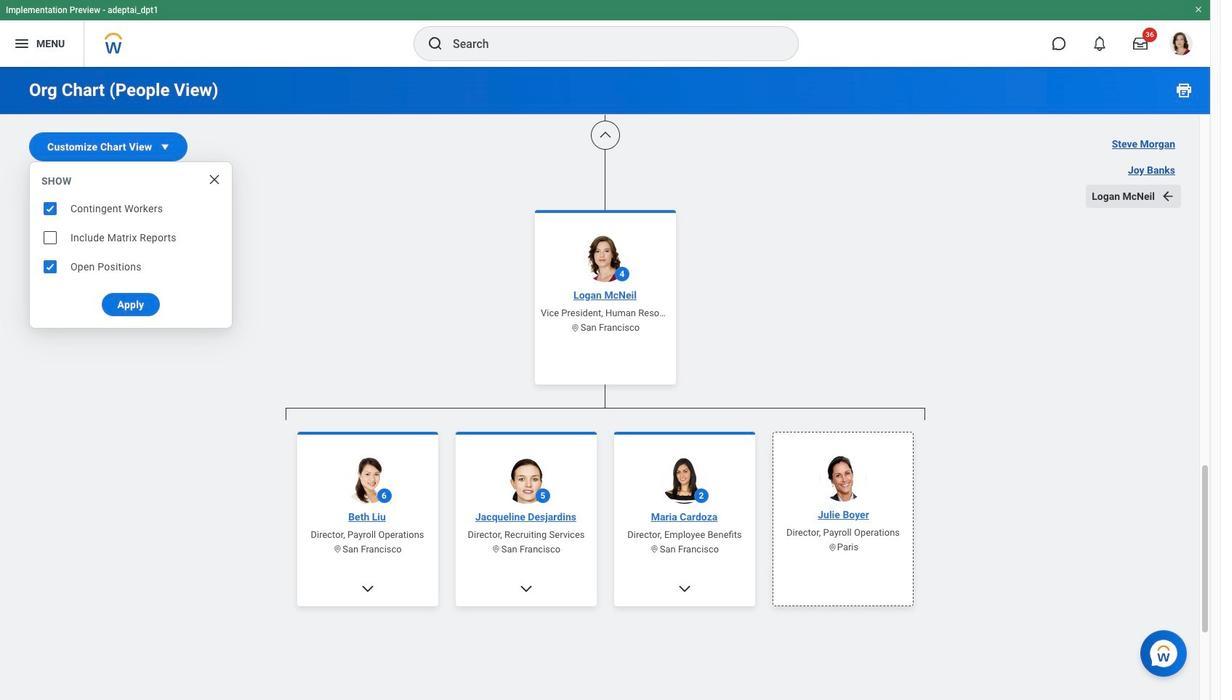 Task type: describe. For each thing, give the bounding box(es) containing it.
chevron up image
[[598, 128, 613, 142]]

print org chart image
[[1176, 81, 1193, 99]]

close environment banner image
[[1194, 5, 1203, 14]]

location image
[[492, 545, 501, 554]]

justify image
[[13, 35, 31, 52]]

Search Workday  search field
[[453, 28, 768, 60]]

x image
[[207, 172, 222, 187]]

2 horizontal spatial location image
[[828, 542, 837, 552]]



Task type: vqa. For each thing, say whether or not it's contained in the screenshot.
right location icon
yes



Task type: locate. For each thing, give the bounding box(es) containing it.
chevron down image
[[360, 581, 375, 596]]

profile logan mcneil image
[[1170, 32, 1193, 58]]

inbox large image
[[1133, 36, 1148, 51]]

logan mcneil, logan mcneil, 4 direct reports element
[[285, 420, 925, 700]]

caret down image
[[158, 140, 172, 154]]

0 horizontal spatial chevron down image
[[519, 581, 533, 596]]

1 horizontal spatial location image
[[650, 545, 660, 554]]

location image for chevron down icon
[[333, 545, 343, 554]]

arrow left image
[[1161, 189, 1176, 204]]

dialog
[[29, 161, 233, 329]]

location image
[[828, 542, 837, 552], [333, 545, 343, 554], [650, 545, 660, 554]]

1 chevron down image from the left
[[519, 581, 533, 596]]

0 horizontal spatial location image
[[333, 545, 343, 554]]

search image
[[427, 35, 444, 52]]

chevron down image
[[519, 581, 533, 596], [677, 581, 692, 596]]

2 chevron down image from the left
[[677, 581, 692, 596]]

main content
[[0, 0, 1210, 700]]

banner
[[0, 0, 1210, 67]]

1 horizontal spatial chevron down image
[[677, 581, 692, 596]]

location image for first chevron down image from the right
[[650, 545, 660, 554]]

notifications large image
[[1093, 36, 1107, 51]]



